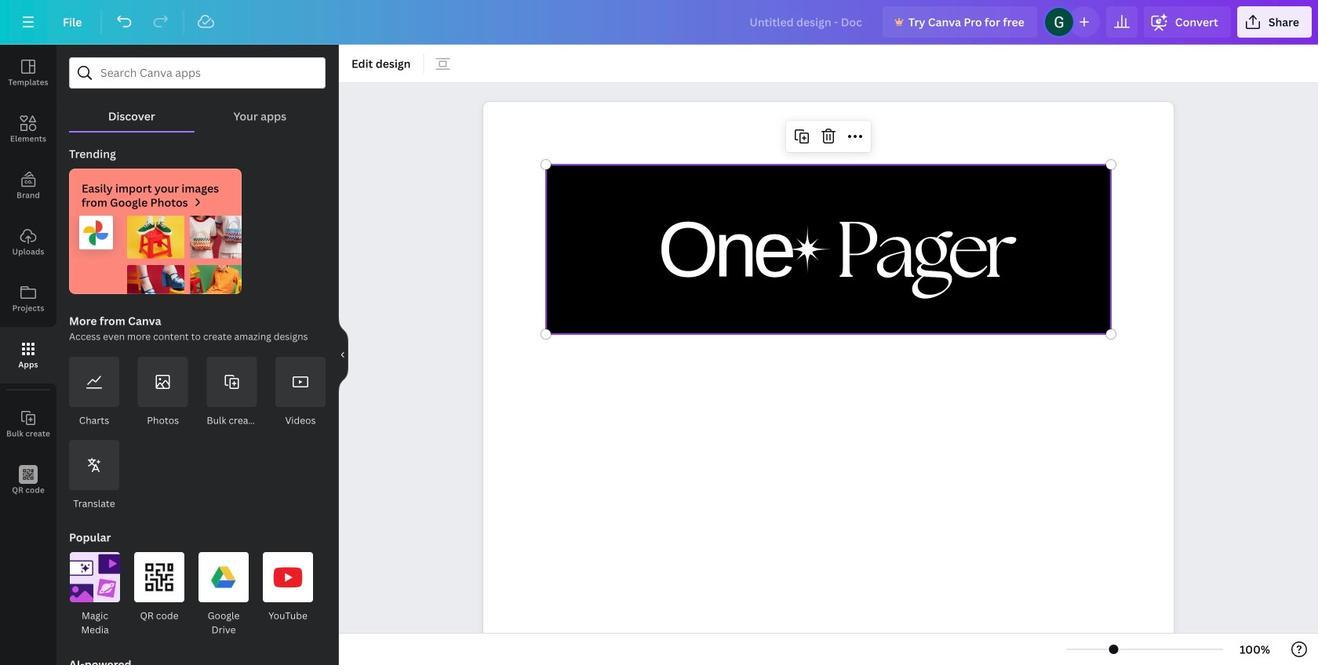 Task type: vqa. For each thing, say whether or not it's contained in the screenshot.
"TEXT FIELD"
yes



Task type: describe. For each thing, give the bounding box(es) containing it.
the google photos logo is positioned on the left side. to the right of the logo, there is a grid containing four images. these images display colorful shoes, shirts, or chairs. image
[[69, 216, 242, 294]]

Search Canva apps search field
[[100, 58, 294, 88]]

Design title text field
[[737, 6, 877, 38]]

hide image
[[338, 318, 349, 393]]

side panel tab list
[[0, 45, 57, 510]]



Task type: locate. For each thing, give the bounding box(es) containing it.
Zoom button
[[1230, 637, 1281, 663]]

main menu bar
[[0, 0, 1319, 45]]

None text field
[[484, 102, 1174, 666]]



